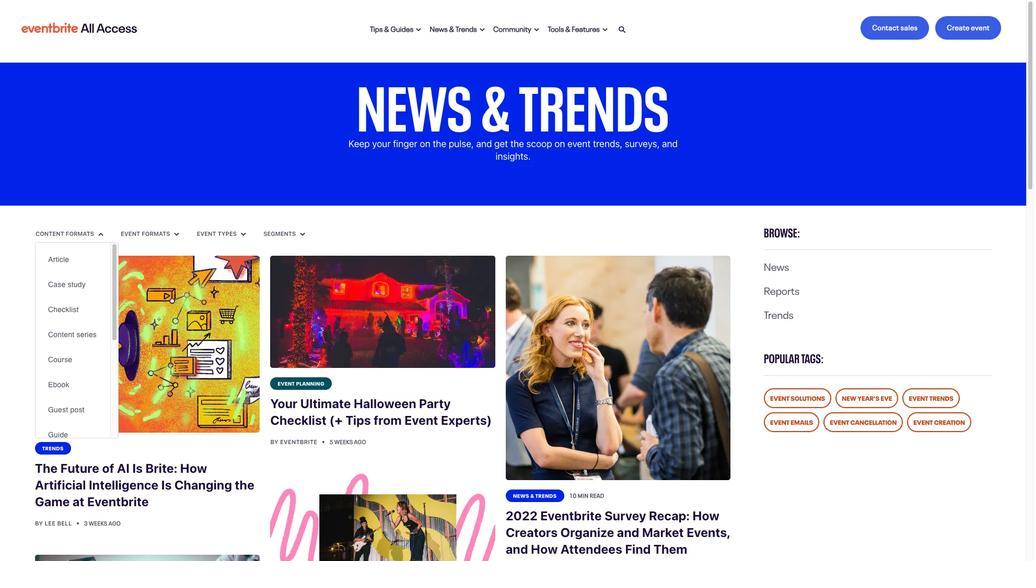 Task type: locate. For each thing, give the bounding box(es) containing it.
arrow image inside the content formats popup button
[[98, 232, 103, 237]]

cancellation
[[850, 417, 897, 427]]

on right scoop
[[555, 138, 565, 149]]

event planning link
[[270, 378, 332, 390]]

eventbrite left 5
[[280, 439, 317, 446]]

community
[[493, 23, 532, 33]]

1 formats from the left
[[66, 230, 94, 237]]

and down creators
[[506, 543, 528, 557]]

0 horizontal spatial formats
[[66, 230, 94, 237]]

arrow image for tools & features
[[602, 28, 608, 32]]

tips right (+ at the bottom of page
[[346, 413, 371, 428]]

lee
[[45, 520, 56, 527]]

2 horizontal spatial how
[[693, 509, 720, 524]]

0 horizontal spatial arrow image
[[98, 232, 103, 237]]

tags:
[[801, 349, 824, 367]]

intelligence
[[89, 478, 159, 492]]

ebook link
[[36, 373, 110, 398]]

by for the future of ai is brite: how artificial intelligence is changing the game at eventbrite
[[35, 520, 43, 527]]

2 arrow image from the left
[[534, 28, 539, 32]]

weeks right '3'
[[89, 519, 107, 527]]

tools & features link
[[544, 16, 612, 39]]

how
[[180, 461, 207, 476], [693, 509, 720, 524], [531, 543, 558, 557]]

guest
[[48, 406, 68, 414]]

the left the pulse,
[[433, 138, 446, 149]]

event right "create"
[[971, 21, 990, 32]]

ago for from
[[354, 438, 366, 446]]

news & trends link
[[426, 16, 489, 39], [506, 490, 564, 503]]

segments element
[[35, 242, 119, 448]]

eventbrite inside 2022 eventbrite survey recap: how creators organize and market events, and how attendees find them
[[540, 509, 602, 524]]

0 horizontal spatial how
[[180, 461, 207, 476]]

new year's eve
[[842, 393, 892, 403]]

guest post
[[48, 406, 84, 414]]

events,
[[687, 526, 730, 541]]

event
[[121, 230, 140, 237], [197, 230, 216, 237], [278, 380, 295, 387], [770, 393, 790, 403], [909, 393, 928, 403], [405, 413, 438, 428], [770, 417, 790, 427], [830, 417, 849, 427], [914, 417, 933, 427]]

how down creators
[[531, 543, 558, 557]]

0 horizontal spatial the
[[235, 478, 254, 492]]

halloween house party image
[[270, 256, 495, 368]]

checklist up by eventbrite
[[270, 413, 327, 428]]

0 horizontal spatial eventbrite
[[87, 495, 149, 509]]

arrow image
[[416, 28, 421, 32], [534, 28, 539, 32], [602, 28, 608, 32]]

2022 eventbrite survey recap: how creators organize and market events, and how attendees find them link
[[506, 503, 731, 562]]

2 horizontal spatial arrow image
[[241, 232, 246, 237]]

event for event creation
[[914, 417, 933, 427]]

content for content formats
[[36, 230, 64, 237]]

ago right 5
[[354, 438, 366, 446]]

content for content series
[[48, 331, 74, 339]]

2022 eventbrite survey recap: how creators organize and market events, and how attendees find them
[[506, 509, 730, 557]]

&
[[384, 23, 389, 33], [449, 23, 454, 33], [565, 23, 570, 33], [481, 55, 510, 147], [530, 492, 534, 500]]

3 weeks ago
[[84, 519, 121, 527]]

0 horizontal spatial arrow image
[[416, 28, 421, 32]]

organize
[[560, 526, 614, 541]]

case study
[[48, 281, 86, 289]]

1 vertical spatial event
[[567, 138, 591, 149]]

arrow image for tips & guides
[[416, 28, 421, 32]]

series
[[77, 331, 97, 339]]

0 horizontal spatial weeks
[[89, 519, 107, 527]]

checklist inside your ultimate halloween party checklist (+ tips from event experts)
[[270, 413, 327, 428]]

1 vertical spatial news & trends link
[[506, 490, 564, 503]]

2 on from the left
[[555, 138, 565, 149]]

1 horizontal spatial ago
[[354, 438, 366, 446]]

0 vertical spatial by
[[270, 439, 278, 446]]

arrow image right "guides"
[[416, 28, 421, 32]]

event inside event creation link
[[914, 417, 933, 427]]

event for event trends
[[909, 393, 928, 403]]

article
[[48, 256, 69, 264]]

how up events,
[[693, 509, 720, 524]]

formats for content
[[66, 230, 94, 237]]

0 horizontal spatial trends link
[[35, 442, 71, 455]]

from
[[374, 413, 402, 428]]

arrow image for content formats
[[98, 232, 103, 237]]

content series link
[[36, 322, 110, 347]]

tools & features
[[548, 23, 600, 33]]

0 horizontal spatial ago
[[109, 519, 121, 527]]

1 vertical spatial weeks
[[89, 519, 107, 527]]

formats for event
[[142, 230, 170, 237]]

party
[[419, 397, 451, 411]]

trends
[[456, 23, 477, 33], [519, 55, 669, 147], [764, 306, 794, 322], [42, 444, 64, 452], [535, 492, 557, 500]]

event left trends,
[[567, 138, 591, 149]]

0 vertical spatial is
[[132, 461, 143, 476]]

tips & guides
[[370, 23, 414, 33]]

arrow image left search icon
[[602, 28, 608, 32]]

guides
[[391, 23, 414, 33]]

1 vertical spatial ago
[[109, 519, 121, 527]]

how up changing
[[180, 461, 207, 476]]

0 horizontal spatial on
[[420, 138, 430, 149]]

news link
[[764, 258, 789, 274]]

2 formats from the left
[[142, 230, 170, 237]]

by left lee
[[35, 520, 43, 527]]

is right "ai"
[[132, 461, 143, 476]]

event inside event types "dropdown button"
[[197, 230, 216, 237]]

2022 eventbrite organizer and attendee survey recap image
[[506, 256, 731, 481]]

arrow image left tools
[[534, 28, 539, 32]]

event
[[971, 21, 990, 32], [567, 138, 591, 149]]

weeks right 5
[[334, 438, 353, 446]]

0 vertical spatial event
[[971, 21, 990, 32]]

10
[[569, 492, 576, 500]]

and
[[476, 138, 492, 149], [662, 138, 678, 149], [617, 526, 639, 541], [506, 543, 528, 557]]

1 vertical spatial content
[[48, 331, 74, 339]]

market
[[642, 526, 684, 541]]

0 horizontal spatial checklist
[[48, 306, 79, 314]]

content inside popup button
[[36, 230, 64, 237]]

formats
[[66, 230, 94, 237], [142, 230, 170, 237]]

on right finger
[[420, 138, 430, 149]]

eventbrite down intelligence at the left bottom
[[87, 495, 149, 509]]

your
[[372, 138, 391, 149]]

the
[[433, 138, 446, 149], [510, 138, 524, 149], [235, 478, 254, 492]]

event formats button
[[120, 230, 180, 238]]

2 horizontal spatial the
[[510, 138, 524, 149]]

1 horizontal spatial weeks
[[334, 438, 353, 446]]

event inside event solutions link
[[770, 393, 790, 403]]

game
[[35, 495, 70, 509]]

arrow image right types
[[241, 232, 246, 237]]

1 vertical spatial how
[[693, 509, 720, 524]]

eventbrite inside the future of ai is brite: how artificial intelligence is changing the game at eventbrite
[[87, 495, 149, 509]]

checklist down case study
[[48, 306, 79, 314]]

0 horizontal spatial by
[[35, 520, 43, 527]]

keep
[[348, 138, 370, 149]]

2 arrow image from the left
[[174, 232, 179, 237]]

1 on from the left
[[420, 138, 430, 149]]

case study link
[[36, 272, 110, 297]]

0 horizontal spatial is
[[132, 461, 143, 476]]

segments
[[263, 230, 298, 237]]

2 horizontal spatial eventbrite
[[540, 509, 602, 524]]

and right surveys,
[[662, 138, 678, 149]]

by for your ultimate halloween party checklist (+ tips from event experts)
[[270, 439, 278, 446]]

ago right '3'
[[109, 519, 121, 527]]

event inside event emails 'link'
[[770, 417, 790, 427]]

1 horizontal spatial formats
[[142, 230, 170, 237]]

arrow image right event formats
[[174, 232, 179, 237]]

arrow image inside the tools & features link
[[602, 28, 608, 32]]

content inside content series 'link'
[[48, 331, 74, 339]]

surveys,
[[625, 138, 660, 149]]

1 vertical spatial checklist
[[270, 413, 327, 428]]

event inside event formats popup button
[[121, 230, 140, 237]]

guest post link
[[36, 398, 110, 423]]

event inside event planning link
[[278, 380, 295, 387]]

and left get
[[476, 138, 492, 149]]

keep your finger on the pulse, and get the scoop on event trends, surveys, and insights.
[[348, 138, 678, 162]]

is down brite:
[[161, 478, 172, 492]]

the up insights. at top
[[510, 138, 524, 149]]

content up "article"
[[36, 230, 64, 237]]

1 vertical spatial tips
[[346, 413, 371, 428]]

3 arrow image from the left
[[602, 28, 608, 32]]

1 horizontal spatial arrow image
[[174, 232, 179, 237]]

course
[[48, 356, 72, 364]]

by eventbrite link
[[270, 439, 319, 446]]

1 horizontal spatial checklist
[[270, 413, 327, 428]]

content up course at the bottom of page
[[48, 331, 74, 339]]

case
[[48, 281, 66, 289]]

ago for artificial
[[109, 519, 121, 527]]

types
[[218, 230, 237, 237]]

eventbrite
[[280, 439, 317, 446], [87, 495, 149, 509], [540, 509, 602, 524]]

1 horizontal spatial by
[[270, 439, 278, 446]]

0 horizontal spatial news & trends link
[[426, 16, 489, 39]]

0 vertical spatial news & trends
[[430, 23, 477, 33]]

1 horizontal spatial is
[[161, 478, 172, 492]]

0 vertical spatial ago
[[354, 438, 366, 446]]

arrow image inside tips & guides link
[[416, 28, 421, 32]]

1 vertical spatial news & trends
[[357, 55, 669, 147]]

reports
[[764, 282, 799, 298]]

2 vertical spatial news & trends
[[513, 492, 557, 500]]

create
[[947, 21, 970, 32]]

arrow image for community
[[534, 28, 539, 32]]

eventbrite for by eventbrite
[[280, 439, 317, 446]]

eventbrite down 10
[[540, 509, 602, 524]]

guide
[[48, 431, 68, 439]]

1 vertical spatial by
[[35, 520, 43, 527]]

0 horizontal spatial event
[[567, 138, 591, 149]]

0 vertical spatial content
[[36, 230, 64, 237]]

content formats button
[[35, 230, 104, 238]]

1 arrow image from the left
[[416, 28, 421, 32]]

attendees
[[561, 543, 622, 557]]

1 vertical spatial is
[[161, 478, 172, 492]]

arrow image
[[98, 232, 103, 237], [174, 232, 179, 237], [241, 232, 246, 237]]

1 horizontal spatial the
[[433, 138, 446, 149]]

eventbrite for 2022 eventbrite survey recap: how creators organize and market events, and how attendees find them
[[540, 509, 602, 524]]

trends link down reports at right bottom
[[764, 306, 794, 322]]

3 arrow image from the left
[[241, 232, 246, 237]]

by eventbrite
[[270, 439, 319, 446]]

0 vertical spatial weeks
[[334, 438, 353, 446]]

event inside event trends link
[[909, 393, 928, 403]]

arrow image inside event formats popup button
[[174, 232, 179, 237]]

arrow image right content formats
[[98, 232, 103, 237]]

the
[[35, 461, 58, 476]]

event creation link
[[907, 413, 971, 433]]

popular tags:
[[764, 349, 824, 367]]

contact
[[872, 21, 899, 32]]

1 arrow image from the left
[[98, 232, 103, 237]]

1 horizontal spatial eventbrite
[[280, 439, 317, 446]]

1 horizontal spatial trends link
[[764, 306, 794, 322]]

1 horizontal spatial on
[[555, 138, 565, 149]]

trends link down guide
[[35, 442, 71, 455]]

arrow image inside event types "dropdown button"
[[241, 232, 246, 237]]

the right changing
[[235, 478, 254, 492]]

of
[[102, 461, 114, 476]]

by down 'your' at the bottom of page
[[270, 439, 278, 446]]

event emails link
[[764, 413, 819, 433]]

0 vertical spatial how
[[180, 461, 207, 476]]

2 horizontal spatial arrow image
[[602, 28, 608, 32]]

0 vertical spatial news & trends link
[[426, 16, 489, 39]]

tips left "guides"
[[370, 23, 383, 33]]

planning
[[296, 380, 324, 387]]

1 horizontal spatial arrow image
[[534, 28, 539, 32]]

0 vertical spatial trends link
[[764, 306, 794, 322]]

ago
[[354, 438, 366, 446], [109, 519, 121, 527]]

event solutions link
[[764, 389, 832, 409]]

event inside event cancellation 'link'
[[830, 417, 849, 427]]

arrow image inside the community link
[[534, 28, 539, 32]]

0 vertical spatial checklist
[[48, 306, 79, 314]]

event for event solutions
[[770, 393, 790, 403]]

year's
[[858, 393, 879, 403]]

your
[[270, 397, 298, 411]]

post
[[70, 406, 84, 414]]

1 horizontal spatial how
[[531, 543, 558, 557]]

features
[[572, 23, 600, 33]]

tips
[[370, 23, 383, 33], [346, 413, 371, 428]]



Task type: vqa. For each thing, say whether or not it's contained in the screenshot.
GUIDE
yes



Task type: describe. For each thing, give the bounding box(es) containing it.
event types button
[[196, 230, 247, 238]]

event inside your ultimate halloween party checklist (+ tips from event experts)
[[405, 413, 438, 428]]

experts)
[[441, 413, 492, 428]]

tips & guides link
[[366, 16, 426, 39]]

1 horizontal spatial event
[[971, 21, 990, 32]]

(+
[[329, 413, 343, 428]]

creation
[[934, 417, 965, 427]]

pulse,
[[449, 138, 474, 149]]

trends,
[[593, 138, 622, 149]]

event cancellation link
[[824, 413, 903, 433]]

study
[[68, 281, 86, 289]]

ebook
[[48, 381, 69, 389]]

checklist inside the segments element
[[48, 306, 79, 314]]

finger
[[393, 138, 417, 149]]

changing
[[174, 478, 232, 492]]

tips inside your ultimate halloween party checklist (+ tips from event experts)
[[346, 413, 371, 428]]

event inside keep your finger on the pulse, and get the scoop on event trends, surveys, and insights.
[[567, 138, 591, 149]]

sales
[[901, 21, 918, 32]]

eve
[[881, 393, 892, 403]]

create event
[[947, 21, 990, 32]]

artificial
[[35, 478, 86, 492]]

arrow image for event formats
[[174, 232, 179, 237]]

event for event cancellation
[[830, 417, 849, 427]]

event types
[[197, 230, 238, 237]]

contact sales link
[[861, 16, 929, 40]]

reports link
[[764, 282, 799, 298]]

bell
[[57, 520, 72, 527]]

find
[[625, 543, 651, 557]]

event trends link
[[903, 389, 960, 409]]

event solutions
[[770, 393, 825, 403]]

scoop
[[526, 138, 552, 149]]

weeks for from
[[334, 438, 353, 446]]

1 horizontal spatial news & trends link
[[506, 490, 564, 503]]

the future of ai is brite: how artificial intelligence is changing the game at eventbrite
[[35, 461, 254, 509]]

segments button
[[263, 230, 306, 238]]

2022
[[506, 509, 538, 524]]

event for event formats
[[121, 230, 140, 237]]

event planning
[[278, 380, 324, 387]]

event for event emails
[[770, 417, 790, 427]]

tools
[[548, 23, 564, 33]]

ultimate
[[300, 397, 351, 411]]

read
[[590, 492, 604, 500]]

new
[[842, 393, 856, 403]]

arrow image for event types
[[241, 232, 246, 237]]

creators
[[506, 526, 558, 541]]

at
[[73, 495, 84, 509]]

create event link
[[935, 16, 1001, 40]]

get
[[494, 138, 508, 149]]

contact sales
[[872, 21, 918, 32]]

content series
[[48, 331, 97, 339]]

them
[[654, 543, 687, 557]]

event emails
[[770, 417, 813, 427]]

3
[[84, 519, 88, 527]]

checklist link
[[36, 297, 110, 322]]

2 vertical spatial how
[[531, 543, 558, 557]]

course link
[[36, 347, 110, 373]]

the inside the future of ai is brite: how artificial intelligence is changing the game at eventbrite
[[235, 478, 254, 492]]

new year's eve link
[[836, 389, 898, 409]]

0 vertical spatial tips
[[370, 23, 383, 33]]

event for event types
[[197, 230, 216, 237]]

5 weeks ago
[[330, 438, 366, 446]]

event cancellation
[[830, 417, 897, 427]]

event for event planning
[[278, 380, 295, 387]]

how inside the future of ai is brite: how artificial intelligence is changing the game at eventbrite
[[180, 461, 207, 476]]

ai
[[117, 461, 130, 476]]

1 vertical spatial trends link
[[35, 442, 71, 455]]

weeks for artificial
[[89, 519, 107, 527]]

event formats
[[121, 230, 172, 237]]

recap:
[[649, 509, 690, 524]]

the future of ai is brite: how artificial intelligence is changing the game at eventbrite link
[[35, 455, 260, 517]]

insights.
[[496, 151, 531, 162]]

event trends
[[909, 393, 954, 403]]

survey
[[605, 509, 646, 524]]

popular
[[764, 349, 800, 367]]

article link
[[36, 247, 110, 272]]

by lee bell link
[[35, 520, 74, 527]]

browse:
[[764, 223, 800, 241]]

logo eventbrite image
[[20, 19, 138, 37]]

by lee bell
[[35, 520, 74, 527]]

your ultimate halloween party checklist (+ tips from event experts) link
[[270, 390, 495, 435]]

search icon image
[[619, 26, 626, 34]]

halloween
[[354, 397, 416, 411]]

future
[[60, 461, 99, 476]]

arrow image
[[480, 28, 485, 32]]

and down survey
[[617, 526, 639, 541]]

min
[[578, 492, 589, 500]]

arrow image
[[300, 232, 305, 237]]

guide link
[[36, 423, 110, 448]]



